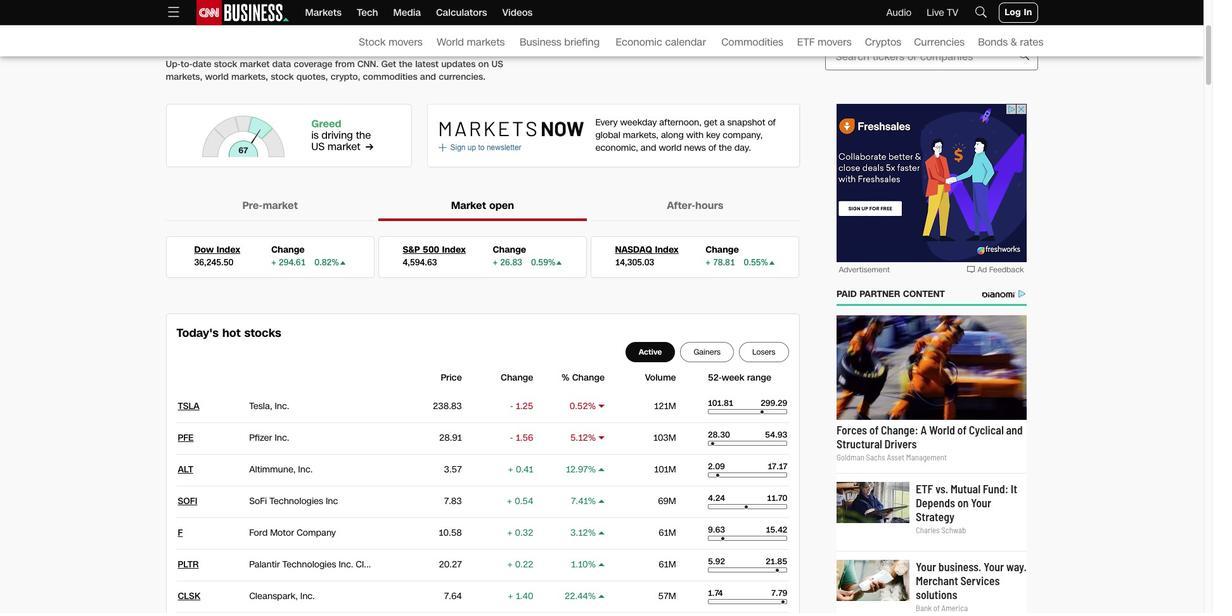 Task type: vqa. For each thing, say whether or not it's contained in the screenshot.
date
yes



Task type: locate. For each thing, give the bounding box(es) containing it.
stocks
[[244, 325, 281, 341]]

% for 5.12 %
[[588, 432, 596, 444]]

inc. for cleanspark, inc.
[[300, 591, 315, 603]]

inc. right pfizer
[[275, 432, 289, 444]]

and
[[420, 71, 436, 83], [641, 142, 657, 154]]

52-week range
[[708, 372, 772, 384]]

ui search image
[[1017, 48, 1032, 63]]

change up 26.83
[[493, 244, 526, 256]]

dow index link
[[194, 244, 240, 256]]

+ for + 0.32
[[507, 528, 513, 540]]

+ left 78.81
[[706, 257, 711, 269]]

ford motor company
[[249, 528, 336, 540]]

stock down data
[[271, 71, 294, 83]]

markets, down "weekday"
[[623, 129, 659, 141]]

change up 78.81
[[706, 244, 739, 256]]

12.97 %
[[566, 464, 596, 476]]

change
[[271, 244, 305, 256], [493, 244, 526, 256], [706, 244, 739, 256], [501, 372, 534, 384], [572, 372, 605, 384]]

+ left 26.83
[[493, 257, 498, 269]]

from
[[335, 58, 355, 70]]

+ left the 294.61 on the left top of the page
[[271, 257, 276, 269]]

% for 12.97 %
[[588, 464, 596, 476]]

1 vertical spatial world
[[659, 142, 682, 154]]

inc. right "tesla," at the left bottom
[[275, 401, 289, 413]]

+ left "1.40"
[[508, 591, 513, 603]]

world inside up-to-date stock market data coverage from cnn. get the latest updates on us markets, world markets, stock quotes, crypto, commodities and currencies.
[[205, 71, 229, 83]]

technologies
[[270, 496, 323, 508], [283, 559, 336, 571]]

market up the + 294.61
[[263, 198, 298, 213]]

key
[[706, 129, 721, 141]]

palantir
[[249, 559, 280, 571]]

ford
[[249, 528, 268, 540]]

technologies down company
[[283, 559, 336, 571]]

2 horizontal spatial markets,
[[623, 129, 659, 141]]

inc. down palantir technologies inc. class a on the bottom left of page
[[300, 591, 315, 603]]

markets now image
[[438, 116, 586, 140]]

driving
[[322, 128, 353, 143]]

live tv
[[927, 6, 959, 19]]

0 horizontal spatial world
[[205, 71, 229, 83]]

1 horizontal spatial of
[[768, 117, 776, 129]]

1 vertical spatial 61m
[[659, 559, 676, 571]]

movers up get
[[389, 35, 423, 49]]

17.17
[[768, 462, 788, 473]]

hot
[[222, 325, 241, 341]]

0 horizontal spatial markets
[[166, 11, 272, 48]]

1 horizontal spatial us
[[492, 58, 503, 70]]

change up the + 294.61
[[271, 244, 305, 256]]

change up 0.52 %
[[572, 372, 605, 384]]

losers
[[753, 347, 776, 357]]

advertisement region
[[837, 104, 1027, 263]]

pfizer
[[249, 432, 272, 444]]

2 - from the top
[[510, 432, 513, 444]]

1 vertical spatial us
[[311, 140, 325, 154]]

index right nasdaq
[[655, 244, 679, 256]]

61m up 57m
[[659, 559, 676, 571]]

238.83
[[433, 401, 462, 413]]

movers for etf movers
[[818, 35, 852, 49]]

2 vertical spatial market
[[263, 198, 298, 213]]

cleanspark,
[[249, 591, 298, 603]]

28.30
[[708, 430, 730, 441]]

up-
[[166, 58, 181, 70]]

% for 0.59 %
[[548, 257, 556, 269]]

world down date
[[205, 71, 229, 83]]

business briefing link
[[520, 25, 606, 56]]

and down "weekday"
[[641, 142, 657, 154]]

economic calendar link
[[616, 25, 712, 56]]

1 index from the left
[[217, 244, 240, 256]]

+ for + 0.54
[[507, 496, 513, 508]]

currencies.
[[439, 71, 486, 83]]

2 horizontal spatial the
[[719, 142, 732, 154]]

markets up date
[[166, 11, 272, 48]]

sofi link
[[178, 496, 197, 508]]

- left "1.25"
[[510, 401, 513, 413]]

1 horizontal spatial movers
[[818, 35, 852, 49]]

0.32
[[515, 528, 534, 540]]

up-to-date stock market data coverage from cnn. get the latest updates on us markets, world markets, stock quotes, crypto, commodities and currencies.
[[166, 58, 503, 83]]

market down greed
[[328, 140, 361, 154]]

+ 0.41
[[508, 464, 534, 476]]

markets
[[467, 35, 505, 49]]

67
[[239, 145, 248, 157]]

21.85
[[766, 557, 788, 568]]

the inside up-to-date stock market data coverage from cnn. get the latest updates on us markets, world markets, stock quotes, crypto, commodities and currencies.
[[399, 58, 413, 70]]

- 1.56
[[510, 432, 534, 444]]

0 vertical spatial -
[[510, 401, 513, 413]]

%
[[332, 257, 339, 269], [548, 257, 556, 269], [761, 257, 769, 269], [562, 372, 570, 384], [588, 401, 596, 413], [588, 432, 596, 444], [588, 464, 596, 476], [588, 496, 596, 508], [588, 528, 596, 540], [588, 559, 596, 571], [588, 591, 596, 603]]

range
[[747, 372, 772, 384]]

% for 0.52 %
[[588, 401, 596, 413]]

9.63
[[708, 525, 725, 536]]

Search text field
[[825, 42, 1011, 70]]

0 horizontal spatial movers
[[389, 35, 423, 49]]

0 horizontal spatial us
[[311, 140, 325, 154]]

% for 22.44 %
[[588, 591, 596, 603]]

&
[[1011, 35, 1018, 49]]

inc. left the class
[[339, 559, 353, 571]]

change for dow index
[[271, 244, 305, 256]]

change up - 1.25
[[501, 372, 534, 384]]

- for - 1.25
[[510, 401, 513, 413]]

after-hours link
[[591, 193, 800, 221]]

market
[[451, 198, 486, 213]]

1 vertical spatial market
[[328, 140, 361, 154]]

media link
[[394, 0, 421, 25]]

data
[[272, 58, 291, 70]]

movers right etf
[[818, 35, 852, 49]]

0 vertical spatial world
[[205, 71, 229, 83]]

0 horizontal spatial index
[[217, 244, 240, 256]]

7.79
[[772, 588, 788, 600]]

+ 78.81
[[706, 257, 735, 269]]

updates
[[441, 58, 476, 70]]

markets, left quotes,
[[231, 71, 268, 83]]

stock
[[359, 35, 386, 49]]

3.12
[[571, 528, 588, 540]]

1 horizontal spatial stock
[[271, 71, 294, 83]]

+ for + 294.61
[[271, 257, 276, 269]]

10.58
[[439, 528, 462, 540]]

+ left the 0.41
[[508, 464, 514, 476]]

+ for + 78.81
[[706, 257, 711, 269]]

500
[[423, 244, 439, 256]]

pfe link
[[178, 432, 194, 444]]

us right on
[[492, 58, 503, 70]]

audio
[[887, 6, 912, 19]]

1 61m from the top
[[659, 528, 676, 540]]

of down the key
[[709, 142, 717, 154]]

0 horizontal spatial the
[[356, 128, 371, 143]]

+ 0.32
[[507, 528, 534, 540]]

clsk
[[178, 591, 200, 603]]

0 horizontal spatial stock
[[214, 58, 237, 70]]

% for 0.82 %
[[332, 257, 339, 269]]

pltr link
[[178, 559, 199, 571]]

us down greed
[[311, 140, 325, 154]]

after-
[[667, 198, 696, 213]]

market left data
[[240, 58, 270, 70]]

market inside up-to-date stock market data coverage from cnn. get the latest updates on us markets, world markets, stock quotes, crypto, commodities and currencies.
[[240, 58, 270, 70]]

currencies link
[[915, 25, 968, 56]]

world inside every weekday afternoon, get a snapshot of global markets, along with key company, economic, and world news of the day.
[[659, 142, 682, 154]]

markets, down to-
[[166, 71, 203, 83]]

7.64
[[444, 591, 462, 603]]

1.74
[[708, 588, 723, 600]]

+ 1.40
[[508, 591, 534, 603]]

1.40
[[516, 591, 534, 603]]

ad
[[978, 265, 988, 275]]

inc
[[326, 496, 338, 508]]

3.12 %
[[571, 528, 596, 540]]

3 index from the left
[[655, 244, 679, 256]]

- left 1.56
[[510, 432, 513, 444]]

of right snapshot
[[768, 117, 776, 129]]

index for nasdaq index
[[655, 244, 679, 256]]

weekday
[[621, 117, 657, 129]]

inc. right altimmune,
[[298, 464, 313, 476]]

the right driving
[[356, 128, 371, 143]]

clsk link
[[178, 591, 200, 603]]

1 horizontal spatial the
[[399, 58, 413, 70]]

+ left '0.22'
[[508, 559, 513, 571]]

technologies up 'ford motor company'
[[270, 496, 323, 508]]

greed
[[311, 117, 342, 131]]

2 index from the left
[[442, 244, 466, 256]]

altimmune, inc.
[[249, 464, 313, 476]]

0 vertical spatial technologies
[[270, 496, 323, 508]]

0 vertical spatial of
[[768, 117, 776, 129]]

market inside greed is driving the us market
[[328, 140, 361, 154]]

61m down 69m
[[659, 528, 676, 540]]

index right 500
[[442, 244, 466, 256]]

technologies for palantir
[[283, 559, 336, 571]]

1 vertical spatial of
[[709, 142, 717, 154]]

1 horizontal spatial markets
[[305, 6, 342, 19]]

1 horizontal spatial world
[[659, 142, 682, 154]]

change for nasdaq index
[[706, 244, 739, 256]]

tesla,
[[249, 401, 272, 413]]

0 vertical spatial stock
[[214, 58, 237, 70]]

the inside greed is driving the us market
[[356, 128, 371, 143]]

s&p
[[403, 244, 420, 256]]

calculators link
[[436, 0, 487, 25]]

index inside the s&p 500 index 4,594.63
[[442, 244, 466, 256]]

61m for 3.12 %
[[659, 528, 676, 540]]

0 vertical spatial market
[[240, 58, 270, 70]]

2 horizontal spatial index
[[655, 244, 679, 256]]

1 horizontal spatial and
[[641, 142, 657, 154]]

1 vertical spatial -
[[510, 432, 513, 444]]

0 vertical spatial us
[[492, 58, 503, 70]]

1 vertical spatial technologies
[[283, 559, 336, 571]]

2 61m from the top
[[659, 559, 676, 571]]

61m
[[659, 528, 676, 540], [659, 559, 676, 571]]

1 horizontal spatial index
[[442, 244, 466, 256]]

0.52 %
[[570, 401, 596, 413]]

news
[[684, 142, 706, 154]]

0 vertical spatial and
[[420, 71, 436, 83]]

1.25
[[516, 401, 534, 413]]

the left day.
[[719, 142, 732, 154]]

index inside nasdaq index 14,305.03
[[655, 244, 679, 256]]

+ for + 0.41
[[508, 464, 514, 476]]

world down along
[[659, 142, 682, 154]]

and down latest
[[420, 71, 436, 83]]

1 - from the top
[[510, 401, 513, 413]]

2 movers from the left
[[818, 35, 852, 49]]

alt link
[[178, 464, 193, 476]]

7.41 %
[[571, 496, 596, 508]]

121m
[[654, 401, 676, 413]]

open
[[489, 198, 514, 213]]

0 horizontal spatial and
[[420, 71, 436, 83]]

+ for + 0.22
[[508, 559, 513, 571]]

index up 36,245.50 at left
[[217, 244, 240, 256]]

103m
[[654, 432, 676, 444]]

commodities
[[363, 71, 418, 83]]

+ left 0.32
[[507, 528, 513, 540]]

the right get
[[399, 58, 413, 70]]

0 vertical spatial 61m
[[659, 528, 676, 540]]

markets left tech link
[[305, 6, 342, 19]]

0.41
[[516, 464, 534, 476]]

1 vertical spatial and
[[641, 142, 657, 154]]

to-
[[181, 58, 193, 70]]

pre-
[[243, 198, 263, 213]]

economic,
[[596, 142, 638, 154]]

stock right date
[[214, 58, 237, 70]]

22.44 %
[[565, 591, 596, 603]]

technologies for sofi
[[270, 496, 323, 508]]

index inside dow index 36,245.50
[[217, 244, 240, 256]]

1 movers from the left
[[389, 35, 423, 49]]

market
[[240, 58, 270, 70], [328, 140, 361, 154], [263, 198, 298, 213]]

+ left 0.54
[[507, 496, 513, 508]]

tech link
[[357, 0, 378, 25]]



Task type: describe. For each thing, give the bounding box(es) containing it.
change for s&p 500 index
[[493, 244, 526, 256]]

5.12 %
[[571, 432, 596, 444]]

ad feedback
[[978, 265, 1024, 275]]

tsla
[[178, 401, 200, 413]]

calendar
[[665, 35, 706, 49]]

0.55
[[744, 257, 761, 269]]

14,305.03
[[615, 257, 655, 269]]

price
[[441, 372, 462, 384]]

28.91
[[439, 432, 462, 444]]

inc. for tesla, inc.
[[275, 401, 289, 413]]

and inside up-to-date stock market data coverage from cnn. get the latest updates on us markets, world markets, stock quotes, crypto, commodities and currencies.
[[420, 71, 436, 83]]

a
[[720, 117, 725, 129]]

sofi
[[178, 496, 197, 508]]

coverage
[[294, 58, 333, 70]]

business briefing
[[520, 35, 600, 49]]

78.81
[[713, 257, 735, 269]]

bonds & rates
[[979, 35, 1044, 49]]

log in link
[[999, 3, 1038, 23]]

f link
[[178, 528, 183, 540]]

+ for + 1.40
[[508, 591, 513, 603]]

latest
[[415, 58, 439, 70]]

% change
[[562, 372, 605, 384]]

0 horizontal spatial of
[[709, 142, 717, 154]]

0.55 %
[[744, 257, 769, 269]]

markets, inside every weekday afternoon, get a snapshot of global markets, along with key company, economic, and world news of the day.
[[623, 129, 659, 141]]

etf movers link
[[798, 25, 855, 56]]

a
[[380, 559, 386, 571]]

inc. for pfizer inc.
[[275, 432, 289, 444]]

palantir technologies inc. class a
[[249, 559, 386, 571]]

live
[[927, 6, 945, 19]]

101m
[[654, 464, 676, 476]]

52-
[[708, 372, 722, 384]]

log
[[1005, 6, 1021, 18]]

select markets now image
[[438, 140, 447, 155]]

today's
[[177, 325, 219, 341]]

commodities link
[[722, 25, 787, 56]]

0.82
[[315, 257, 332, 269]]

etf
[[798, 35, 815, 49]]

movers for stock movers
[[389, 35, 423, 49]]

day.
[[735, 142, 751, 154]]

world
[[437, 35, 464, 49]]

us inside up-to-date stock market data coverage from cnn. get the latest updates on us markets, world markets, stock quotes, crypto, commodities and currencies.
[[492, 58, 503, 70]]

every
[[596, 117, 618, 129]]

36,245.50
[[194, 257, 234, 269]]

cryptos
[[865, 35, 902, 49]]

% for 7.41 %
[[588, 496, 596, 508]]

us inside greed is driving the us market
[[311, 140, 325, 154]]

nasdaq index link
[[615, 244, 679, 256]]

motor
[[270, 528, 294, 540]]

nasdaq index 14,305.03
[[615, 244, 679, 269]]

today's hot stocks
[[177, 325, 281, 341]]

22.44
[[565, 591, 588, 603]]

feedback
[[990, 265, 1024, 275]]

quotes,
[[297, 71, 328, 83]]

0.59 %
[[531, 257, 556, 269]]

index for dow index
[[217, 244, 240, 256]]

currencies
[[915, 35, 965, 49]]

57m
[[659, 591, 676, 603]]

f
[[178, 528, 183, 540]]

class
[[356, 559, 378, 571]]

0.59
[[531, 257, 548, 269]]

inc. for altimmune, inc.
[[298, 464, 313, 476]]

cryptos link
[[865, 25, 904, 56]]

69m
[[658, 496, 676, 508]]

live tv link
[[927, 6, 959, 19]]

pfizer inc.
[[249, 432, 289, 444]]

global
[[596, 129, 621, 141]]

economic
[[616, 35, 663, 49]]

1.10
[[571, 559, 588, 571]]

+ for + 26.83
[[493, 257, 498, 269]]

rates
[[1020, 35, 1044, 49]]

briefing
[[564, 35, 600, 49]]

61m for 1.10 %
[[659, 559, 676, 571]]

media
[[394, 6, 421, 19]]

commodities
[[722, 35, 784, 49]]

tesla, inc.
[[249, 401, 289, 413]]

economic calendar
[[616, 35, 706, 49]]

12.97
[[566, 464, 588, 476]]

- 1.25
[[510, 401, 534, 413]]

20.27
[[439, 559, 462, 571]]

snapshot
[[728, 117, 766, 129]]

is
[[311, 128, 319, 143]]

15.42
[[766, 525, 788, 536]]

and inside every weekday afternoon, get a snapshot of global markets, along with key company, economic, and world news of the day.
[[641, 142, 657, 154]]

% for 1.10 %
[[588, 559, 596, 571]]

along
[[661, 129, 684, 141]]

date
[[193, 58, 212, 70]]

1 vertical spatial stock
[[271, 71, 294, 83]]

sofi
[[249, 496, 267, 508]]

cleanspark, inc.
[[249, 591, 315, 603]]

in
[[1024, 6, 1033, 18]]

bonds
[[979, 35, 1008, 49]]

% for 3.12 %
[[588, 528, 596, 540]]

the inside every weekday afternoon, get a snapshot of global markets, along with key company, economic, and world news of the day.
[[719, 142, 732, 154]]

1 horizontal spatial markets,
[[231, 71, 268, 83]]

crypto,
[[331, 71, 360, 83]]

11.70
[[767, 493, 788, 505]]

0 horizontal spatial markets,
[[166, 71, 203, 83]]

- for - 1.56
[[510, 432, 513, 444]]

with
[[687, 129, 704, 141]]

open menu icon image
[[166, 4, 181, 19]]

market open link
[[378, 193, 587, 221]]

world markets
[[437, 35, 505, 49]]

videos link
[[502, 0, 533, 25]]

search icon image
[[974, 4, 989, 19]]

tech
[[357, 6, 378, 19]]

3.57
[[444, 464, 462, 476]]

% for 0.55 %
[[761, 257, 769, 269]]

4.24
[[708, 493, 725, 505]]



